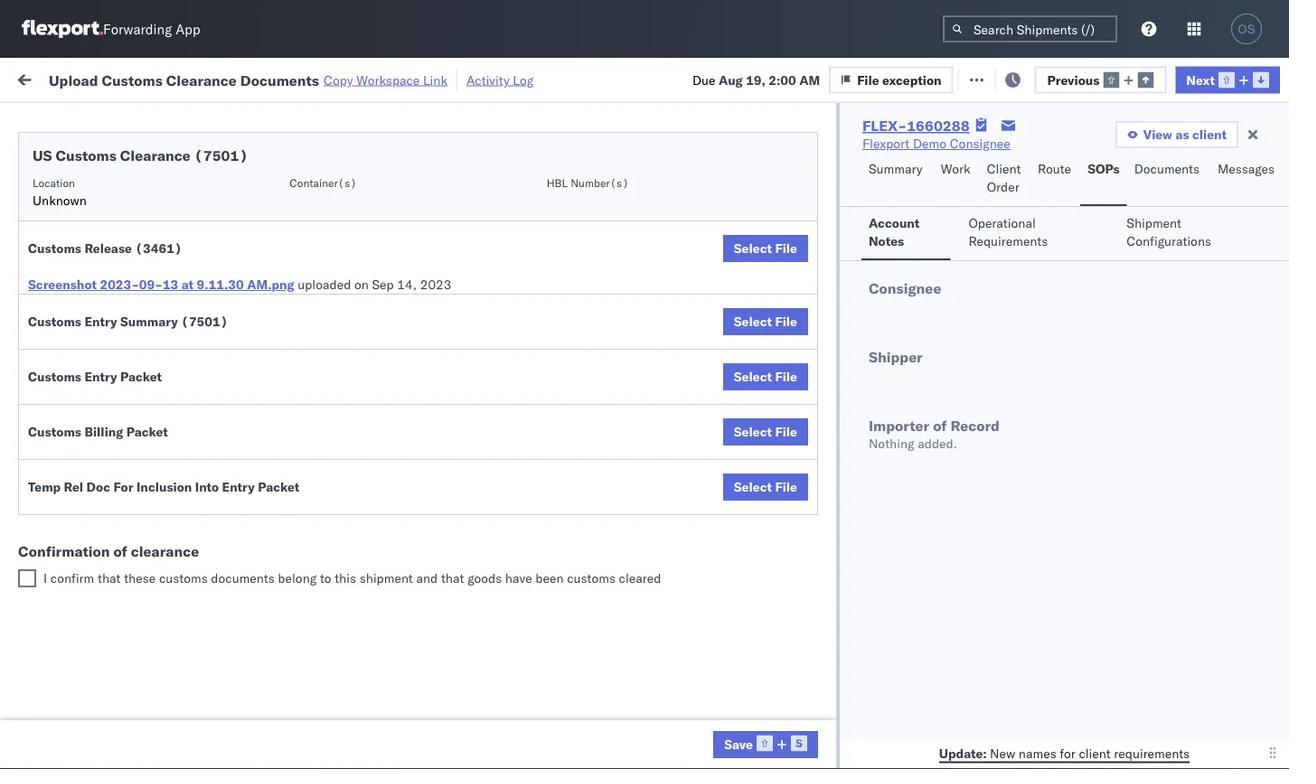 Task type: vqa. For each thing, say whether or not it's contained in the screenshot.
the top (SmV
no



Task type: describe. For each thing, give the bounding box(es) containing it.
packet for customs entry packet
[[120, 369, 162, 385]]

import
[[152, 70, 193, 86]]

3 1846748 from the top
[[1037, 261, 1092, 277]]

flex-1660288
[[863, 117, 970, 135]]

file for customs release (3461)
[[775, 241, 798, 256]]

Search Work text field
[[682, 65, 879, 92]]

2 vertical spatial packet
[[258, 479, 300, 495]]

schedule for first schedule pickup from los angeles, ca link from the top of the page
[[42, 211, 95, 227]]

2 customs from the left
[[567, 571, 616, 587]]

i confirm that these customs documents belong to this shipment and that goods have been customs cleared
[[43, 571, 662, 587]]

2 resize handle column header from the left
[[459, 140, 481, 770]]

angeles, for sixth schedule pickup from los angeles, ca link from the top of the page
[[194, 689, 244, 705]]

1:00
[[291, 380, 319, 396]]

appointment for 1:59 am cdt, nov 5, 2022
[[148, 300, 222, 316]]

1 integration test account - karl lagerfeld from the top
[[789, 619, 1024, 635]]

nov up sep
[[378, 221, 402, 237]]

save button
[[714, 732, 818, 759]]

13,
[[401, 579, 420, 595]]

3 schedule pickup from los angeles, ca link from the top
[[42, 330, 257, 366]]

from inside confirm pickup from los angeles, ca
[[133, 490, 160, 506]]

file for customs entry packet
[[775, 369, 798, 385]]

1:59 am cdt, nov 5, 2022 for 1st schedule pickup from los angeles, ca button
[[291, 221, 451, 237]]

shipment
[[1127, 215, 1182, 231]]

workitem
[[20, 148, 67, 161]]

6 schedule pickup from los angeles, ca from the top
[[42, 689, 244, 723]]

3 integration test account - karl lagerfeld from the top
[[789, 738, 1024, 754]]

ocean fcl for the confirm pickup from los angeles, ca button
[[553, 500, 617, 516]]

3 resize handle column header from the left
[[523, 140, 544, 770]]

6 schedule pickup from los angeles, ca link from the top
[[42, 688, 257, 724]]

next button
[[1176, 66, 1281, 93]]

5 cdt, from the top
[[346, 341, 375, 356]]

jan for 13,
[[377, 579, 397, 595]]

ocean fcl for second schedule pickup from los angeles, ca button from the bottom
[[553, 579, 617, 595]]

screenshot 2023-09-13 at 9.11.30 am.png link
[[28, 276, 294, 294]]

1 horizontal spatial exception
[[1007, 70, 1066, 86]]

due
[[693, 72, 716, 88]]

client order
[[987, 161, 1021, 195]]

select for customs entry packet
[[734, 369, 772, 385]]

19,
[[746, 72, 766, 88]]

1 ceau7522281, from the top
[[1114, 221, 1207, 237]]

documents for upload customs clearance documents copy workspace link
[[240, 71, 319, 89]]

1 vertical spatial at
[[182, 277, 194, 293]]

ca for confirm pickup from los angeles, ca link
[[42, 508, 59, 524]]

select file for customs entry summary (7501)
[[734, 314, 798, 330]]

flexport. image
[[22, 20, 103, 38]]

customs down by:
[[56, 147, 117, 165]]

entry for packet
[[85, 369, 117, 385]]

work
[[52, 66, 98, 90]]

4 schedule pickup from los angeles, ca link from the top
[[42, 409, 257, 445]]

for
[[1060, 746, 1076, 762]]

customs release (3461)
[[28, 241, 182, 256]]

select for customs billing packet
[[734, 424, 772, 440]]

account inside button
[[869, 215, 920, 231]]

consignee inside "link"
[[950, 136, 1011, 151]]

documents inside 'button'
[[1135, 161, 1200, 177]]

0 vertical spatial at
[[359, 70, 370, 86]]

2022 for confirm pickup from los angeles, ca link
[[426, 500, 457, 516]]

confirm for confirm pickup from los angeles, ca
[[42, 490, 88, 506]]

customs inside upload customs clearance documents
[[86, 370, 137, 386]]

ocean fcl for 1st schedule pickup from los angeles, ca button
[[553, 221, 617, 237]]

5 ocean fcl from the top
[[553, 460, 617, 476]]

1 hlxu626948 from the top
[[1210, 221, 1290, 237]]

5 resize handle column header from the left
[[758, 140, 780, 770]]

previous button
[[1035, 66, 1167, 93]]

messages button
[[1211, 153, 1285, 206]]

1 resize handle column header from the left
[[259, 140, 280, 770]]

1 schedule delivery appointment button from the top
[[42, 180, 222, 199]]

0 horizontal spatial exception
[[883, 72, 942, 88]]

ca for first schedule pickup from los angeles, ca link from the top of the page
[[42, 229, 59, 245]]

operational requirements
[[969, 215, 1048, 249]]

confirm delivery button
[[42, 538, 138, 558]]

schedule delivery appointment button for 1:59 am cdt, nov 5, 2022
[[42, 299, 222, 319]]

hbl number(s)
[[547, 176, 629, 189]]

requirements
[[969, 233, 1048, 249]]

to
[[320, 571, 332, 587]]

appointment for 1:59 am cst, dec 14, 2022
[[148, 459, 222, 475]]

2023 for 1:59 am cst, jan 25, 2023
[[423, 699, 455, 714]]

fcl for "schedule delivery appointment" button related to 1:59 am cst, dec 14, 2022
[[594, 460, 617, 476]]

flex id button
[[960, 144, 1087, 162]]

documents for upload customs clearance documents
[[42, 388, 107, 404]]

759
[[332, 70, 356, 86]]

1:59 am cdt, nov 5, 2022 for second schedule pickup from los angeles, ca button
[[291, 261, 451, 277]]

work button
[[934, 153, 980, 206]]

9 resize handle column header from the left
[[1257, 140, 1279, 770]]

file for customs entry summary (7501)
[[775, 314, 798, 330]]

flex
[[970, 148, 990, 161]]

3 cdt, from the top
[[346, 261, 375, 277]]

actions
[[1235, 148, 1273, 161]]

2 1846748 from the top
[[1037, 221, 1092, 237]]

workspace
[[357, 72, 420, 88]]

1 cdt, from the top
[[346, 181, 375, 197]]

2022 for upload customs clearance documents link
[[419, 380, 450, 396]]

log
[[513, 72, 534, 88]]

am for 1:59 am cst, dec 14, 2022's the schedule delivery appointment link
[[322, 460, 343, 476]]

6:00
[[291, 500, 319, 516]]

1 that from the left
[[98, 571, 121, 587]]

unknown
[[33, 193, 87, 208]]

1 schedule pickup from los angeles, ca button from the top
[[42, 210, 257, 248]]

shipment
[[360, 571, 413, 587]]

1:59 am cdt, nov 5, 2022 for third schedule pickup from los angeles, ca button from the top of the page
[[291, 341, 451, 356]]

maeu940
[[1232, 738, 1290, 754]]

test1234 for fifth schedule pickup from los angeles, ca link from the bottom of the page
[[1232, 261, 1290, 277]]

flexport demo consignee
[[863, 136, 1011, 151]]

dec for 23,
[[376, 500, 400, 516]]

uploaded
[[298, 277, 351, 293]]

added.
[[918, 436, 958, 452]]

clearance for us customs clearance (7501)
[[120, 147, 191, 165]]

2130387
[[1037, 738, 1092, 754]]

my work
[[18, 66, 98, 90]]

batch action
[[1189, 70, 1268, 86]]

2022 for 1:59 am cdt, nov 5, 2022 the schedule delivery appointment link
[[420, 301, 451, 317]]

1 schedule delivery appointment from the top
[[42, 180, 222, 196]]

temp rel doc for inclusion into entry packet
[[28, 479, 300, 495]]

customs entry packet
[[28, 369, 162, 385]]

shipment configurations button
[[1120, 207, 1261, 260]]

dec for 14,
[[377, 460, 401, 476]]

customs left billing
[[28, 424, 81, 440]]

1 ceau7522281, hlxu626948 from the top
[[1114, 221, 1290, 237]]

container numbers button
[[1105, 137, 1205, 169]]

bookings
[[789, 579, 842, 595]]

schedule for 1:59 am cdt, nov 5, 2022 the schedule delivery appointment link
[[42, 300, 95, 316]]

workitem button
[[11, 144, 262, 162]]

delivery for "confirm delivery" "button"
[[91, 539, 138, 554]]

los for 1st schedule pickup from los angeles, ca button
[[170, 211, 191, 227]]

import work
[[152, 70, 228, 86]]

names
[[1019, 746, 1057, 762]]

file for customs billing packet
[[775, 424, 798, 440]]

schedule for 4th schedule pickup from los angeles, ca link from the top of the page
[[42, 410, 95, 426]]

account notes button
[[862, 207, 951, 260]]

route button
[[1031, 153, 1081, 206]]

select for customs release (3461)
[[734, 241, 772, 256]]

5 1:59 from the top
[[291, 341, 319, 356]]

1:59 am cst, jan 13, 2023
[[291, 579, 455, 595]]

2 schedule pickup from los angeles, ca link from the top
[[42, 250, 257, 286]]

filtered
[[18, 111, 62, 127]]

flex id
[[970, 148, 1004, 161]]

us
[[33, 147, 52, 165]]

4 cdt, from the top
[[346, 301, 375, 317]]

fcl for second schedule pickup from los angeles, ca button from the bottom
[[594, 579, 617, 595]]

3 lagerfeld from the top
[[970, 738, 1024, 754]]

mbl/mawb button
[[1223, 144, 1290, 162]]

1 lagerfeld from the top
[[970, 619, 1024, 635]]

9.11.30
[[197, 277, 244, 293]]

summary inside button
[[869, 161, 923, 177]]

pickup inside confirm pickup from los angeles, ca
[[91, 490, 130, 506]]

view as client
[[1144, 127, 1227, 142]]

batch
[[1189, 70, 1224, 86]]

sep
[[372, 277, 394, 293]]

angeles, for third schedule pickup from los angeles, ca link from the top
[[194, 331, 244, 346]]

ca for 4th schedule pickup from los angeles, ca link from the top of the page
[[42, 428, 59, 444]]

angeles, for 5th schedule pickup from los angeles, ca link
[[194, 569, 244, 585]]

1 schedule delivery appointment link from the top
[[42, 180, 222, 198]]

3 schedule pickup from los angeles, ca button from the top
[[42, 330, 257, 368]]

schedule delivery appointment for 1:59 am cdt, nov 5, 2022
[[42, 300, 222, 316]]

screenshot
[[28, 277, 97, 293]]

fcl for 1st schedule pickup from los angeles, ca button
[[594, 221, 617, 237]]

sops
[[1088, 161, 1120, 177]]

ca for third schedule pickup from los angeles, ca link from the top
[[42, 349, 59, 364]]

6 1:59 from the top
[[291, 460, 319, 476]]

order
[[987, 179, 1020, 195]]

select file button for customs entry packet
[[723, 364, 808, 391]]

2 ceau7522281, from the top
[[1114, 260, 1207, 276]]

4 resize handle column header from the left
[[640, 140, 662, 770]]

los for second schedule pickup from los angeles, ca button from the bottom
[[170, 569, 191, 585]]

requirements
[[1115, 746, 1190, 762]]

vandelay for vandelay west
[[789, 699, 841, 714]]

ca for 5th schedule pickup from los angeles, ca link
[[42, 587, 59, 603]]

4 schedule pickup from los angeles, ca button from the top
[[42, 409, 257, 447]]

2 schedule pickup from los angeles, ca from the top
[[42, 251, 244, 285]]

cst, for 9,
[[346, 380, 374, 396]]

angeles, for confirm pickup from los angeles, ca link
[[187, 490, 236, 506]]

new
[[990, 746, 1016, 762]]

2022 for fifth schedule pickup from los angeles, ca link from the bottom of the page
[[420, 261, 451, 277]]

1 ocean fcl from the top
[[553, 181, 617, 197]]

client inside button
[[1193, 127, 1227, 142]]

3 integration from the top
[[789, 738, 851, 754]]

7 resize handle column header from the left
[[1083, 140, 1105, 770]]

3 1:59 from the top
[[291, 261, 319, 277]]

0 horizontal spatial file exception
[[858, 72, 942, 88]]

0 vertical spatial 14,
[[397, 277, 417, 293]]

schedule for 1:59 am cst, dec 14, 2022's the schedule delivery appointment link
[[42, 459, 95, 475]]

client order button
[[980, 153, 1031, 206]]

nothing
[[869, 436, 915, 452]]

this
[[335, 571, 356, 587]]

consignee inside button
[[789, 148, 841, 161]]

account notes
[[869, 215, 920, 249]]

1 vertical spatial on
[[355, 277, 369, 293]]

upload for upload customs clearance documents copy workspace link
[[49, 71, 98, 89]]

delivery for 1st "schedule delivery appointment" button from the top of the page
[[98, 180, 145, 196]]

1:59 am cst, jan 25, 2023
[[291, 699, 455, 714]]

2 schedule pickup from los angeles, ca button from the top
[[42, 250, 257, 288]]

1 integration from the top
[[789, 619, 851, 635]]

by:
[[65, 111, 83, 127]]

temp
[[28, 479, 61, 495]]

am for sixth schedule pickup from los angeles, ca link from the top of the page
[[322, 699, 343, 714]]

angeles, for first schedule pickup from los angeles, ca link from the top of the page
[[194, 211, 244, 227]]

9,
[[404, 380, 416, 396]]

los for third schedule pickup from los angeles, ca button from the top of the page
[[170, 331, 191, 346]]

(0)
[[293, 70, 317, 86]]

importer of record nothing added.
[[869, 417, 1000, 452]]

upload customs clearance documents link
[[42, 369, 257, 406]]

1:59 am cst, dec 14, 2022
[[291, 460, 458, 476]]

2 integration test account - karl lagerfeld from the top
[[789, 659, 1024, 675]]

1 vertical spatial client
[[1079, 746, 1111, 762]]

(7501) for us customs clearance (7501)
[[194, 147, 248, 165]]

1 1846748 from the top
[[1037, 181, 1092, 197]]

upload customs clearance documents button
[[42, 369, 257, 407]]

sops button
[[1081, 153, 1127, 206]]

1 - from the top
[[933, 619, 940, 635]]

test1234 for first schedule pickup from los angeles, ca link from the top of the page
[[1232, 221, 1290, 237]]

demo
[[913, 136, 947, 151]]

shipment configurations
[[1127, 215, 1212, 249]]

5 schedule pickup from los angeles, ca link from the top
[[42, 568, 257, 605]]



Task type: locate. For each thing, give the bounding box(es) containing it.
customs up customs billing packet
[[28, 369, 81, 385]]

5 schedule pickup from los angeles, ca button from the top
[[42, 568, 257, 606]]

ocean fcl for upload customs clearance documents button on the left of the page
[[553, 380, 617, 396]]

2 that from the left
[[441, 571, 464, 587]]

forwarding app
[[103, 20, 200, 38]]

nov
[[378, 181, 402, 197], [378, 221, 402, 237], [378, 261, 402, 277], [378, 301, 402, 317], [378, 341, 402, 356], [377, 380, 401, 396]]

1 karl from the top
[[944, 619, 967, 635]]

los for the confirm pickup from los angeles, ca button
[[163, 490, 183, 506]]

0 vertical spatial summary
[[869, 161, 923, 177]]

(3461)
[[135, 241, 182, 256]]

3 - from the top
[[933, 738, 940, 754]]

2 ceau7522281, hlxu626948 from the top
[[1114, 260, 1290, 276]]

2 integration from the top
[[789, 659, 851, 675]]

entry up customs billing packet
[[85, 369, 117, 385]]

3 appointment from the top
[[148, 459, 222, 475]]

0 vertical spatial schedule delivery appointment link
[[42, 180, 222, 198]]

1 vertical spatial (7501)
[[181, 314, 228, 330]]

flexport demo consignee link
[[863, 135, 1011, 153]]

0 vertical spatial upload
[[49, 71, 98, 89]]

of up the added.
[[933, 417, 947, 435]]

previous
[[1048, 72, 1100, 88]]

3 schedule pickup from los angeles, ca from the top
[[42, 331, 244, 364]]

ceau7522281, down documents 'button'
[[1114, 221, 1207, 237]]

2 schedule delivery appointment from the top
[[42, 300, 222, 316]]

doc
[[86, 479, 110, 495]]

1 vertical spatial 14,
[[404, 460, 424, 476]]

0 vertical spatial schedule delivery appointment button
[[42, 180, 222, 199]]

0 horizontal spatial at
[[182, 277, 194, 293]]

0 vertical spatial lagerfeld
[[970, 619, 1024, 635]]

1 vertical spatial test1234
[[1232, 261, 1290, 277]]

customs right been
[[567, 571, 616, 587]]

jan left the 25,
[[377, 699, 397, 714]]

2 vertical spatial integration test account - karl lagerfeld
[[789, 738, 1024, 754]]

customs
[[102, 71, 163, 89], [56, 147, 117, 165], [28, 241, 81, 256], [28, 314, 81, 330], [28, 369, 81, 385], [86, 370, 137, 386], [28, 424, 81, 440]]

2 vertical spatial 1846748
[[1037, 261, 1092, 277]]

None checkbox
[[18, 570, 36, 588]]

cst, up 6:00 pm cst, dec 23, 2022
[[346, 460, 374, 476]]

5, for first schedule pickup from los angeles, ca link from the top of the page
[[405, 221, 417, 237]]

1 horizontal spatial of
[[933, 417, 947, 435]]

0 vertical spatial jan
[[377, 579, 397, 595]]

gvcu5265864
[[1114, 738, 1203, 754]]

09-
[[139, 277, 163, 293]]

1 vertical spatial hlxu626948
[[1210, 260, 1290, 276]]

of inside the importer of record nothing added.
[[933, 417, 947, 435]]

schedule delivery appointment link down 2023-
[[42, 299, 222, 317]]

cst, for 13,
[[346, 579, 374, 595]]

25,
[[401, 699, 420, 714]]

summary
[[869, 161, 923, 177], [120, 314, 178, 330]]

schedule delivery appointment link for 1:59 am cst, dec 14, 2022
[[42, 458, 222, 476]]

nov right uploaded
[[378, 261, 402, 277]]

select file button for temp rel doc for inclusion into entry packet
[[723, 474, 808, 501]]

1 vertical spatial documents
[[1135, 161, 1200, 177]]

los for fourth schedule pickup from los angeles, ca button
[[170, 410, 191, 426]]

ca inside confirm pickup from los angeles, ca
[[42, 508, 59, 524]]

3 flex-1846748 from the top
[[998, 261, 1092, 277]]

1 schedule from the top
[[42, 180, 95, 196]]

1 vertical spatial schedule delivery appointment
[[42, 300, 222, 316]]

i
[[43, 571, 47, 587]]

1 5, from the top
[[405, 181, 417, 197]]

select file for customs entry packet
[[734, 369, 798, 385]]

consignee left flexport
[[789, 148, 841, 161]]

file exception
[[982, 70, 1066, 86], [858, 72, 942, 88]]

am for upload customs clearance documents link
[[322, 380, 343, 396]]

test1234 down messages button
[[1232, 221, 1290, 237]]

select file for customs release (3461)
[[734, 241, 798, 256]]

customs down forwarding
[[102, 71, 163, 89]]

0 vertical spatial packet
[[120, 369, 162, 385]]

1 horizontal spatial vandelay
[[789, 699, 841, 714]]

2 fcl from the top
[[594, 221, 617, 237]]

nov right container(s)
[[378, 181, 402, 197]]

0 vertical spatial of
[[933, 417, 947, 435]]

delivery up these
[[91, 539, 138, 554]]

container numbers
[[1114, 141, 1163, 169]]

confirm for confirm delivery
[[42, 539, 88, 554]]

2 vandelay from the left
[[789, 699, 841, 714]]

6 resize handle column header from the left
[[939, 140, 960, 770]]

am for third schedule pickup from los angeles, ca link from the top
[[322, 341, 343, 356]]

schedule delivery appointment up for on the left of page
[[42, 459, 222, 475]]

2 cdt, from the top
[[346, 221, 375, 237]]

pm
[[322, 500, 342, 516]]

1846748 down route button
[[1037, 221, 1092, 237]]

file exception down search shipments (/) text field
[[982, 70, 1066, 86]]

2 select from the top
[[734, 314, 772, 330]]

from
[[141, 211, 167, 227], [141, 251, 167, 267], [141, 331, 167, 346], [141, 410, 167, 426], [133, 490, 160, 506], [141, 569, 167, 585], [141, 689, 167, 705]]

client right for
[[1079, 746, 1111, 762]]

2 select file from the top
[[734, 314, 798, 330]]

schedule for 3rd the schedule delivery appointment link from the bottom
[[42, 180, 95, 196]]

2 ocean fcl from the top
[[553, 221, 617, 237]]

my
[[18, 66, 47, 90]]

file for temp rel doc for inclusion into entry packet
[[775, 479, 798, 495]]

2 vertical spatial schedule delivery appointment link
[[42, 458, 222, 476]]

1 flex-1846748 from the top
[[998, 181, 1092, 197]]

documents down customs entry packet at the left of the page
[[42, 388, 107, 404]]

schedule delivery appointment button down 2023-
[[42, 299, 222, 319]]

entry
[[85, 314, 117, 330], [85, 369, 117, 385], [222, 479, 255, 495]]

am for 5th schedule pickup from los angeles, ca link
[[322, 579, 343, 595]]

0 horizontal spatial of
[[113, 543, 127, 561]]

nov left 9,
[[377, 380, 401, 396]]

ceau7522281, down "configurations"
[[1114, 260, 1207, 276]]

flex-1846748 for fifth schedule pickup from los angeles, ca link from the bottom of the page
[[998, 261, 1092, 277]]

1 vertical spatial schedule delivery appointment link
[[42, 299, 222, 317]]

integration test account - karl lagerfeld down west
[[789, 738, 1024, 754]]

hlxu626948 down "configurations"
[[1210, 260, 1290, 276]]

integration test account - karl lagerfeld down bookings test consignee
[[789, 619, 1024, 635]]

vandelay for vandelay
[[671, 699, 723, 714]]

1 vertical spatial karl
[[944, 659, 967, 675]]

consignee right bookings
[[872, 579, 933, 595]]

2 - from the top
[[933, 659, 940, 675]]

clearance for upload customs clearance documents copy workspace link
[[166, 71, 237, 89]]

customs up screenshot
[[28, 241, 81, 256]]

1 vertical spatial of
[[113, 543, 127, 561]]

customs entry summary (7501)
[[28, 314, 228, 330]]

1 vertical spatial ceau7522281,
[[1114, 260, 1207, 276]]

of for confirmation
[[113, 543, 127, 561]]

1 schedule pickup from los angeles, ca link from the top
[[42, 210, 257, 246]]

upload up by:
[[49, 71, 98, 89]]

cst, left the 25,
[[346, 699, 374, 714]]

0 vertical spatial integration
[[789, 619, 851, 635]]

0 vertical spatial hlxu626948
[[1210, 221, 1290, 237]]

nov down sep
[[378, 301, 402, 317]]

5 ca from the top
[[42, 508, 59, 524]]

angeles, for fifth schedule pickup from los angeles, ca link from the bottom of the page
[[194, 251, 244, 267]]

0 vertical spatial dec
[[377, 460, 401, 476]]

2 vertical spatial clearance
[[140, 370, 198, 386]]

2 vertical spatial documents
[[42, 388, 107, 404]]

0 horizontal spatial documents
[[42, 388, 107, 404]]

schedule delivery appointment button down us customs clearance (7501)
[[42, 180, 222, 199]]

2 1:59 from the top
[[291, 221, 319, 237]]

jan for 25,
[[377, 699, 397, 714]]

flex-1846748
[[998, 181, 1092, 197], [998, 221, 1092, 237], [998, 261, 1092, 277]]

2023 right 13,
[[423, 579, 455, 595]]

fcl for sixth schedule pickup from los angeles, ca button from the top of the page
[[594, 699, 617, 714]]

4 fcl from the top
[[594, 380, 617, 396]]

1 vertical spatial dec
[[376, 500, 400, 516]]

vandelay left west
[[789, 699, 841, 714]]

os
[[1238, 22, 1256, 36]]

2 flex-1846748 from the top
[[998, 221, 1092, 237]]

0 horizontal spatial customs
[[159, 571, 208, 587]]

customs down screenshot
[[28, 314, 81, 330]]

view
[[1144, 127, 1173, 142]]

0 vertical spatial work
[[196, 70, 228, 86]]

copy workspace link button
[[324, 72, 448, 88]]

8 1:59 from the top
[[291, 699, 319, 714]]

0 vertical spatial entry
[[85, 314, 117, 330]]

3 schedule delivery appointment from the top
[[42, 459, 222, 475]]

goods
[[468, 571, 502, 587]]

confirmation
[[18, 543, 110, 561]]

flex-1846748 down operational requirements button
[[998, 261, 1092, 277]]

0 horizontal spatial work
[[196, 70, 228, 86]]

action
[[1228, 70, 1268, 86]]

7 schedule from the top
[[42, 459, 95, 475]]

0 vertical spatial ceau7522281,
[[1114, 221, 1207, 237]]

flex-1846748 down route button
[[998, 221, 1092, 237]]

message (0)
[[242, 70, 317, 86]]

delivery for "schedule delivery appointment" button related to 1:59 am cst, dec 14, 2022
[[98, 459, 145, 475]]

2 karl from the top
[[944, 659, 967, 675]]

clearance
[[166, 71, 237, 89], [120, 147, 191, 165], [140, 370, 198, 386]]

5 schedule pickup from los angeles, ca from the top
[[42, 569, 244, 603]]

schedule delivery appointment button
[[42, 180, 222, 199], [42, 299, 222, 319], [42, 458, 222, 478]]

2 schedule from the top
[[42, 211, 95, 227]]

0 vertical spatial client
[[1193, 127, 1227, 142]]

cleared
[[619, 571, 662, 587]]

flex-1846748 down the route
[[998, 181, 1092, 197]]

14, right sep
[[397, 277, 417, 293]]

1 1:59 from the top
[[291, 181, 319, 197]]

3 select file button from the top
[[723, 364, 808, 391]]

3 1:59 am cdt, nov 5, 2022 from the top
[[291, 261, 451, 277]]

on
[[442, 70, 457, 86], [355, 277, 369, 293]]

1846748
[[1037, 181, 1092, 197], [1037, 221, 1092, 237], [1037, 261, 1092, 277]]

(7501) down 9.11.30
[[181, 314, 228, 330]]

5 select file button from the top
[[723, 474, 808, 501]]

that down confirmation of clearance
[[98, 571, 121, 587]]

1 horizontal spatial file exception
[[982, 70, 1066, 86]]

customs down clearance
[[159, 571, 208, 587]]

import work button
[[145, 58, 235, 99]]

5 fcl from the top
[[594, 460, 617, 476]]

appointment down us customs clearance (7501)
[[148, 180, 222, 196]]

1 vertical spatial upload
[[42, 370, 83, 386]]

packet
[[120, 369, 162, 385], [126, 424, 168, 440], [258, 479, 300, 495]]

3 ca from the top
[[42, 349, 59, 364]]

0 vertical spatial integration test account - karl lagerfeld
[[789, 619, 1024, 635]]

packet down customs entry summary (7501)
[[120, 369, 162, 385]]

1 horizontal spatial at
[[359, 70, 370, 86]]

1 appointment from the top
[[148, 180, 222, 196]]

schedule delivery appointment for 1:59 am cst, dec 14, 2022
[[42, 459, 222, 475]]

2 hlxu626948 from the top
[[1210, 260, 1290, 276]]

summary down flexport
[[869, 161, 923, 177]]

2 vertical spatial appointment
[[148, 459, 222, 475]]

ocean fcl for sixth schedule pickup from los angeles, ca button from the top of the page
[[553, 699, 617, 714]]

these
[[124, 571, 156, 587]]

that right and
[[441, 571, 464, 587]]

app
[[176, 20, 200, 38]]

2 vertical spatial entry
[[222, 479, 255, 495]]

at left risk
[[359, 70, 370, 86]]

(7501) down upload customs clearance documents copy workspace link
[[194, 147, 248, 165]]

select file button for customs release (3461)
[[723, 235, 808, 262]]

container
[[1114, 141, 1163, 154]]

route
[[1038, 161, 1072, 177]]

packet up 6:00
[[258, 479, 300, 495]]

1 vertical spatial ceau7522281, hlxu626948
[[1114, 260, 1290, 276]]

cst, for 14,
[[346, 460, 374, 476]]

appointment down 13 on the left
[[148, 300, 222, 316]]

file exception button
[[954, 65, 1078, 92], [954, 65, 1078, 92], [829, 66, 954, 93], [829, 66, 954, 93]]

2022 for 1:59 am cst, dec 14, 2022's the schedule delivery appointment link
[[427, 460, 458, 476]]

1 vertical spatial confirm
[[42, 539, 88, 554]]

fcl for upload customs clearance documents button on the left of the page
[[594, 380, 617, 396]]

5 select file from the top
[[734, 479, 798, 495]]

1 vertical spatial appointment
[[148, 300, 222, 316]]

cst, for 23,
[[345, 500, 373, 516]]

consignee down notes
[[869, 279, 942, 298]]

entry for summary
[[85, 314, 117, 330]]

file
[[982, 70, 1004, 86], [858, 72, 880, 88], [775, 241, 798, 256], [775, 314, 798, 330], [775, 369, 798, 385], [775, 424, 798, 440], [775, 479, 798, 495]]

batch action button
[[1161, 65, 1279, 92]]

5, for third schedule pickup from los angeles, ca link from the top
[[405, 341, 417, 356]]

angeles, inside confirm pickup from los angeles, ca
[[187, 490, 236, 506]]

1 vertical spatial -
[[933, 659, 940, 675]]

documents left copy on the left top of page
[[240, 71, 319, 89]]

2022 for third schedule pickup from los angeles, ca link from the top
[[420, 341, 451, 356]]

2 vertical spatial 2023
[[423, 699, 455, 714]]

delivery
[[98, 180, 145, 196], [98, 300, 145, 316], [98, 459, 145, 475], [91, 539, 138, 554]]

fcl for third schedule pickup from los angeles, ca button from the top of the page
[[594, 341, 617, 356]]

delivery inside "button"
[[91, 539, 138, 554]]

los for second schedule pickup from los angeles, ca button
[[170, 251, 191, 267]]

select for temp rel doc for inclusion into entry packet
[[734, 479, 772, 495]]

1 horizontal spatial customs
[[567, 571, 616, 587]]

schedule pickup from los angeles, ca
[[42, 211, 244, 245], [42, 251, 244, 285], [42, 331, 244, 364], [42, 410, 244, 444], [42, 569, 244, 603], [42, 689, 244, 723]]

0 vertical spatial 2023
[[420, 277, 452, 293]]

0 vertical spatial confirm
[[42, 490, 88, 506]]

rel
[[64, 479, 83, 495]]

2 vertical spatial integration
[[789, 738, 851, 754]]

2 vertical spatial schedule delivery appointment button
[[42, 458, 222, 478]]

confirm delivery
[[42, 539, 138, 554]]

select file button for customs entry summary (7501)
[[723, 308, 808, 336]]

2023 right the 25,
[[423, 699, 455, 714]]

0 horizontal spatial summary
[[120, 314, 178, 330]]

confirm inside confirm pickup from los angeles, ca
[[42, 490, 88, 506]]

1 1:59 am cdt, nov 5, 2022 from the top
[[291, 181, 451, 197]]

1 vertical spatial lagerfeld
[[970, 659, 1024, 675]]

los inside confirm pickup from los angeles, ca
[[163, 490, 183, 506]]

forwarding
[[103, 20, 172, 38]]

4 schedule pickup from los angeles, ca from the top
[[42, 410, 244, 444]]

1 vandelay from the left
[[671, 699, 723, 714]]

1 horizontal spatial summary
[[869, 161, 923, 177]]

4 1:59 am cdt, nov 5, 2022 from the top
[[291, 301, 451, 317]]

schedule for third schedule pickup from los angeles, ca link from the top
[[42, 331, 95, 346]]

resize handle column header
[[259, 140, 280, 770], [459, 140, 481, 770], [523, 140, 544, 770], [640, 140, 662, 770], [758, 140, 780, 770], [939, 140, 960, 770], [1083, 140, 1105, 770], [1201, 140, 1223, 770], [1257, 140, 1279, 770]]

0 horizontal spatial client
[[1079, 746, 1111, 762]]

upload for upload customs clearance documents
[[42, 370, 83, 386]]

on left sep
[[355, 277, 369, 293]]

schedule for 5th schedule pickup from los angeles, ca link
[[42, 569, 95, 585]]

0 horizontal spatial vandelay
[[671, 699, 723, 714]]

0 vertical spatial on
[[442, 70, 457, 86]]

clearance down app
[[166, 71, 237, 89]]

6 ocean fcl from the top
[[553, 500, 617, 516]]

clearance down import
[[120, 147, 191, 165]]

ceau7522281, hlxu626948 down documents 'button'
[[1114, 221, 1290, 237]]

2 horizontal spatial documents
[[1135, 161, 1200, 177]]

1846748 down operational requirements button
[[1037, 261, 1092, 277]]

4 select file button from the top
[[723, 419, 808, 446]]

update: new names for client requirements
[[940, 746, 1190, 762]]

select file button for customs billing packet
[[723, 419, 808, 446]]

integration test account - karl lagerfeld
[[789, 619, 1024, 635], [789, 659, 1024, 675], [789, 738, 1024, 754]]

summary down 09-
[[120, 314, 178, 330]]

angeles, for 4th schedule pickup from los angeles, ca link from the top of the page
[[194, 410, 244, 426]]

confirmation of clearance
[[18, 543, 199, 561]]

2022 for first schedule pickup from los angeles, ca link from the top of the page
[[420, 221, 451, 237]]

delivery down 2023-
[[98, 300, 145, 316]]

cst, right pm
[[345, 500, 373, 516]]

2 schedule delivery appointment link from the top
[[42, 299, 222, 317]]

customs up billing
[[86, 370, 137, 386]]

activity log
[[467, 72, 534, 88]]

3 ocean fcl from the top
[[553, 341, 617, 356]]

4 schedule from the top
[[42, 300, 95, 316]]

integration down bookings
[[789, 619, 851, 635]]

upload inside upload customs clearance documents
[[42, 370, 83, 386]]

fcl for the confirm pickup from los angeles, ca button
[[594, 500, 617, 516]]

of for importer
[[933, 417, 947, 435]]

exception up flex-1660288 link
[[883, 72, 942, 88]]

los for sixth schedule pickup from los angeles, ca button from the top of the page
[[170, 689, 191, 705]]

6 ca from the top
[[42, 587, 59, 603]]

appointment up inclusion
[[148, 459, 222, 475]]

2 vertical spatial karl
[[944, 738, 967, 754]]

14, up 23,
[[404, 460, 424, 476]]

1 vertical spatial work
[[941, 161, 971, 177]]

ocean
[[553, 181, 591, 197], [828, 181, 865, 197], [553, 221, 591, 237], [710, 221, 747, 237], [828, 221, 865, 237], [710, 261, 747, 277], [828, 261, 865, 277], [710, 301, 747, 317], [828, 301, 865, 317], [553, 341, 591, 356], [710, 341, 747, 356], [828, 341, 865, 356], [553, 380, 591, 396], [710, 380, 747, 396], [828, 380, 865, 396], [710, 420, 747, 436], [828, 420, 865, 436], [553, 460, 591, 476], [710, 460, 747, 476], [828, 460, 865, 476], [553, 500, 591, 516], [710, 500, 747, 516], [828, 500, 865, 516], [828, 539, 865, 555], [553, 579, 591, 595], [553, 699, 591, 714]]

3 schedule delivery appointment link from the top
[[42, 458, 222, 476]]

location
[[33, 176, 75, 189]]

3 fcl from the top
[[594, 341, 617, 356]]

0 vertical spatial schedule delivery appointment
[[42, 180, 222, 196]]

1 vertical spatial flex-1846748
[[998, 221, 1092, 237]]

3 select file from the top
[[734, 369, 798, 385]]

1 vertical spatial 2023
[[423, 579, 455, 595]]

5, for 1:59 am cdt, nov 5, 2022 the schedule delivery appointment link
[[405, 301, 417, 317]]

track
[[460, 70, 489, 86]]

jan left 13,
[[377, 579, 397, 595]]

6 fcl from the top
[[594, 500, 617, 516]]

mbl/mawb
[[1232, 148, 1290, 161]]

documents
[[240, 71, 319, 89], [1135, 161, 1200, 177], [42, 388, 107, 404]]

vandelay up save button
[[671, 699, 723, 714]]

am for first schedule pickup from los angeles, ca link from the top of the page
[[322, 221, 343, 237]]

packet right billing
[[126, 424, 168, 440]]

8 resize handle column header from the left
[[1201, 140, 1223, 770]]

test1234 down 'shipment configurations' button at right
[[1232, 261, 1290, 277]]

-
[[933, 619, 940, 635], [933, 659, 940, 675], [933, 738, 940, 754]]

schedule delivery appointment down us customs clearance (7501)
[[42, 180, 222, 196]]

0 vertical spatial test1234
[[1232, 221, 1290, 237]]

customs
[[159, 571, 208, 587], [567, 571, 616, 587]]

1 jan from the top
[[377, 579, 397, 595]]

select file for temp rel doc for inclusion into entry packet
[[734, 479, 798, 495]]

documents down view
[[1135, 161, 1200, 177]]

8 schedule from the top
[[42, 569, 95, 585]]

3 select from the top
[[734, 369, 772, 385]]

1 horizontal spatial work
[[941, 161, 971, 177]]

1 select from the top
[[734, 241, 772, 256]]

am for fifth schedule pickup from los angeles, ca link from the bottom of the page
[[322, 261, 343, 277]]

delivery up for on the left of page
[[98, 459, 145, 475]]

4 1:59 from the top
[[291, 301, 319, 317]]

as
[[1176, 127, 1190, 142]]

am for 1:59 am cdt, nov 5, 2022 the schedule delivery appointment link
[[322, 301, 343, 317]]

activity
[[467, 72, 510, 88]]

entry down 2023-
[[85, 314, 117, 330]]

ca for fifth schedule pickup from los angeles, ca link from the bottom of the page
[[42, 269, 59, 285]]

0 horizontal spatial on
[[355, 277, 369, 293]]

at right 13 on the left
[[182, 277, 194, 293]]

file exception up flex-1660288 link
[[858, 72, 942, 88]]

1 vertical spatial integration test account - karl lagerfeld
[[789, 659, 1024, 675]]

hlxu626948 down messages button
[[1210, 221, 1290, 237]]

integration up vandelay west
[[789, 659, 851, 675]]

documents inside upload customs clearance documents
[[42, 388, 107, 404]]

2 lagerfeld from the top
[[970, 659, 1024, 675]]

cst, for 25,
[[346, 699, 374, 714]]

0 vertical spatial appointment
[[148, 180, 222, 196]]

schedule delivery appointment button for 1:59 am cst, dec 14, 2022
[[42, 458, 222, 478]]

4 select from the top
[[734, 424, 772, 440]]

am.png
[[247, 277, 294, 293]]

delivery down us customs clearance (7501)
[[98, 180, 145, 196]]

exception down search shipments (/) text field
[[1007, 70, 1066, 86]]

7 ca from the top
[[42, 707, 59, 723]]

2 vertical spatial lagerfeld
[[970, 738, 1024, 754]]

upload up customs billing packet
[[42, 370, 83, 386]]

2 vertical spatial -
[[933, 738, 940, 754]]

1 customs from the left
[[159, 571, 208, 587]]

1 vertical spatial entry
[[85, 369, 117, 385]]

messages
[[1218, 161, 1275, 177]]

1 test1234 from the top
[[1232, 221, 1290, 237]]

1 vertical spatial 1846748
[[1037, 221, 1092, 237]]

flex-1846748 for first schedule pickup from los angeles, ca link from the top of the page
[[998, 221, 1092, 237]]

confirm inside "button"
[[42, 539, 88, 554]]

1 horizontal spatial that
[[441, 571, 464, 587]]

0 vertical spatial 1846748
[[1037, 181, 1092, 197]]

schedule delivery appointment link up for on the left of page
[[42, 458, 222, 476]]

schedule delivery appointment link for 1:59 am cdt, nov 5, 2022
[[42, 299, 222, 317]]

clearance for upload customs clearance documents
[[140, 370, 198, 386]]

entry right 'into'
[[222, 479, 255, 495]]

work right import
[[196, 70, 228, 86]]

1 vertical spatial schedule delivery appointment button
[[42, 299, 222, 319]]

confirm
[[50, 571, 94, 587]]

release
[[85, 241, 132, 256]]

integration down vandelay west
[[789, 738, 851, 754]]

clearance down customs entry summary (7501)
[[140, 370, 198, 386]]

lagerfeld
[[970, 619, 1024, 635], [970, 659, 1024, 675], [970, 738, 1024, 754]]

schedule pickup from los angeles, ca link
[[42, 210, 257, 246], [42, 250, 257, 286], [42, 330, 257, 366], [42, 409, 257, 445], [42, 568, 257, 605], [42, 688, 257, 724]]

ocean fcl for third schedule pickup from los angeles, ca button from the top of the page
[[553, 341, 617, 356]]

1 fcl from the top
[[594, 181, 617, 197]]

2 5, from the top
[[405, 221, 417, 237]]

schedule delivery appointment link down us customs clearance (7501)
[[42, 180, 222, 198]]

confirm up "confirm"
[[42, 539, 88, 554]]

6 schedule pickup from los angeles, ca button from the top
[[42, 688, 257, 726]]

schedule delivery appointment button up for on the left of page
[[42, 458, 222, 478]]

5 5, from the top
[[405, 341, 417, 356]]

ca for sixth schedule pickup from los angeles, ca link from the top of the page
[[42, 707, 59, 723]]

4 5, from the top
[[405, 301, 417, 317]]

am
[[800, 72, 820, 88], [322, 181, 343, 197], [322, 221, 343, 237], [322, 261, 343, 277], [322, 301, 343, 317], [322, 341, 343, 356], [322, 380, 343, 396], [322, 460, 343, 476], [322, 579, 343, 595], [322, 699, 343, 714]]

cst, right to
[[346, 579, 374, 595]]

7 ocean fcl from the top
[[553, 579, 617, 595]]

0 vertical spatial documents
[[240, 71, 319, 89]]

3 karl from the top
[[944, 738, 967, 754]]

7 1:59 from the top
[[291, 579, 319, 595]]

0 horizontal spatial that
[[98, 571, 121, 587]]

clearance inside upload customs clearance documents
[[140, 370, 198, 386]]

nov up 1:00 am cst, nov 9, 2022
[[378, 341, 402, 356]]

1 horizontal spatial on
[[442, 70, 457, 86]]

select for customs entry summary (7501)
[[734, 314, 772, 330]]

cst, left 9,
[[346, 380, 374, 396]]

1 horizontal spatial client
[[1193, 127, 1227, 142]]

jan
[[377, 579, 397, 595], [377, 699, 397, 714]]

appointment
[[148, 180, 222, 196], [148, 300, 222, 316], [148, 459, 222, 475]]

and
[[416, 571, 438, 587]]

packet for customs billing packet
[[126, 424, 168, 440]]

2023 for 1:59 am cst, jan 13, 2023
[[423, 579, 455, 595]]

1846748 down the route
[[1037, 181, 1092, 197]]

0 vertical spatial ceau7522281, hlxu626948
[[1114, 221, 1290, 237]]

1 vertical spatial clearance
[[120, 147, 191, 165]]

2 vertical spatial flex-1846748
[[998, 261, 1092, 277]]

confirm up confirmation
[[42, 490, 88, 506]]

dec left 23,
[[376, 500, 400, 516]]

hbl
[[547, 176, 568, 189]]

Search Shipments (/) text field
[[943, 15, 1118, 43]]

2023 right sep
[[420, 277, 452, 293]]

west
[[844, 699, 873, 714]]

4 ocean fcl from the top
[[553, 380, 617, 396]]

2 appointment from the top
[[148, 300, 222, 316]]

1:59 am cdt, nov 5, 2022 for "schedule delivery appointment" button corresponding to 1:59 am cdt, nov 5, 2022
[[291, 301, 451, 317]]

0 vertical spatial (7501)
[[194, 147, 248, 165]]

schedule for sixth schedule pickup from los angeles, ca link from the top of the page
[[42, 689, 95, 705]]

1 vertical spatial summary
[[120, 314, 178, 330]]

next
[[1187, 72, 1216, 88]]

billing
[[85, 424, 123, 440]]

client right as
[[1193, 127, 1227, 142]]

clearance
[[131, 543, 199, 561]]

0 vertical spatial flex-1846748
[[998, 181, 1092, 197]]

schedule delivery appointment down 2023-
[[42, 300, 222, 316]]

upload
[[49, 71, 98, 89], [42, 370, 83, 386]]

3 5, from the top
[[405, 261, 417, 277]]

1 horizontal spatial documents
[[240, 71, 319, 89]]

0 vertical spatial -
[[933, 619, 940, 635]]

5 select from the top
[[734, 479, 772, 495]]

2 confirm from the top
[[42, 539, 88, 554]]

schedule for fifth schedule pickup from los angeles, ca link from the bottom of the page
[[42, 251, 95, 267]]

0 vertical spatial karl
[[944, 619, 967, 635]]

1 schedule pickup from los angeles, ca from the top
[[42, 211, 244, 245]]



